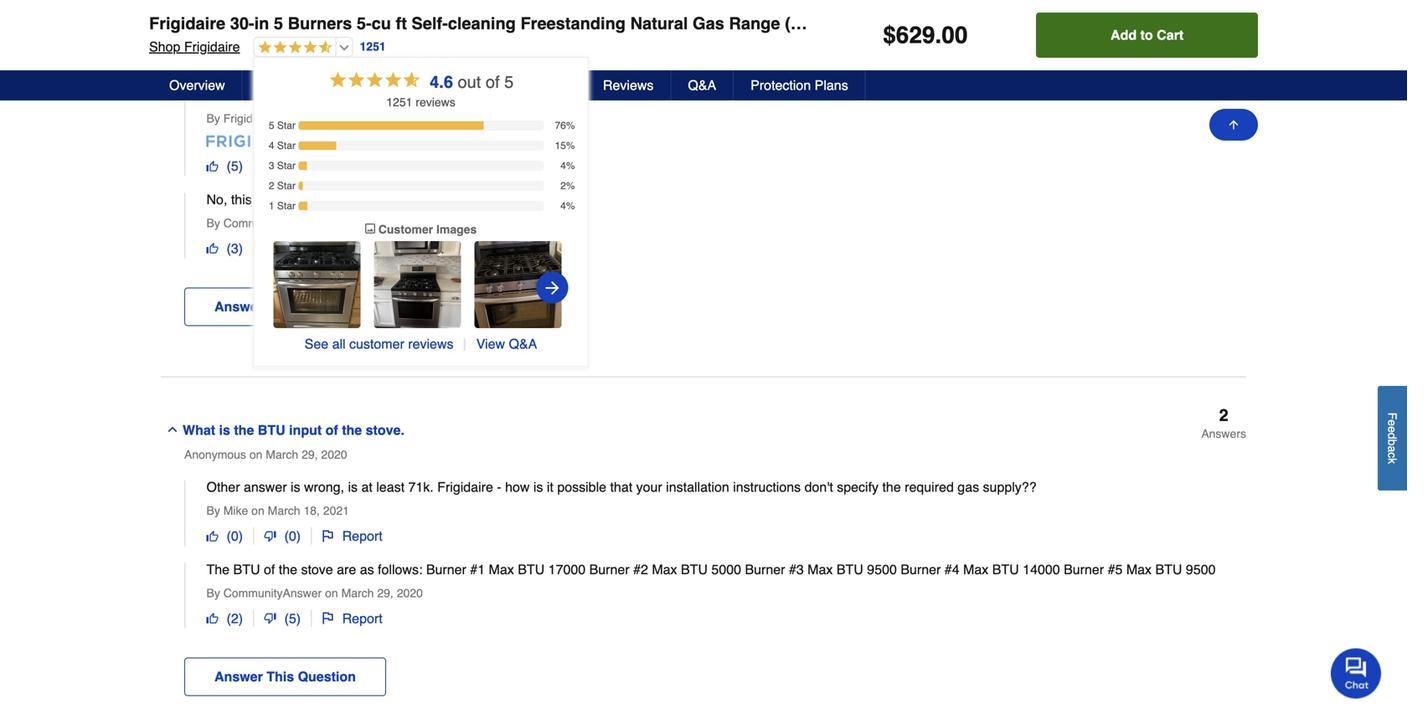 Task type: locate. For each thing, give the bounding box(es) containing it.
customer
[[379, 223, 433, 236]]

of
[[486, 72, 500, 92], [326, 423, 338, 438], [264, 562, 275, 578]]

1 thumb up image from the top
[[207, 160, 218, 172]]

answer this question down ( 2 )
[[215, 670, 356, 685]]

burner left #5
[[1064, 562, 1104, 578]]

3 report from the top
[[342, 529, 383, 544]]

0 vertical spatial 3
[[269, 160, 274, 172]]

5
[[274, 14, 283, 33], [505, 72, 514, 92], [269, 120, 274, 132], [231, 158, 239, 174], [289, 611, 296, 627]]

1 by from the top
[[207, 112, 220, 125]]

answer this question
[[215, 299, 356, 315], [215, 670, 356, 685]]

2020 right photos
[[383, 216, 409, 230]]

2 this from the top
[[267, 670, 294, 685]]

2 answers element
[[1202, 406, 1247, 441]]

to left order.
[[666, 87, 677, 103]]

2 answer this question from the top
[[215, 670, 356, 685]]

7, down no, this unit does not come with the lp conversion kit. in the left of the page
[[370, 216, 380, 230]]

on
[[250, 56, 263, 69], [317, 112, 330, 125], [250, 448, 263, 462], [252, 504, 265, 518], [325, 587, 338, 600]]

2021
[[323, 504, 349, 518]]

review left |
[[408, 336, 447, 352]]

the
[[207, 562, 230, 578]]

0 vertical spatial question
[[298, 299, 356, 315]]

thumb down image for ( 0 )
[[264, 531, 276, 542]]

this
[[267, 299, 294, 315], [267, 670, 294, 685]]

00
[[942, 22, 968, 49]]

review down product features
[[416, 96, 450, 109]]

report button for ( 3 )
[[312, 240, 393, 257]]

3 report button from the top
[[312, 528, 393, 545]]

answer inside the anonymous's question on march 29, 2020 element
[[215, 670, 263, 685]]

4 star from the top
[[277, 180, 296, 192]]

0 vertical spatial june
[[266, 56, 291, 69]]

2 communityanswer from the top
[[223, 587, 322, 600]]

1 horizontal spatial in
[[475, 87, 485, 103]]

report button inside communityanswer's answer on june 7, 2020 element
[[312, 240, 393, 257]]

at
[[362, 480, 373, 495]]

4 thumb up image from the top
[[207, 613, 218, 625]]

1 horizontal spatial 9500
[[1186, 562, 1216, 578]]

report down photos
[[342, 241, 383, 256]]

come inside does it come with the lp conversion kit? button
[[231, 30, 266, 46]]

anonymous down what
[[184, 448, 246, 462]]

report button inside frigidairesupport's answer on june 9, 2020 element
[[312, 158, 393, 175]]

30-
[[230, 14, 254, 33]]

3
[[269, 160, 274, 172], [231, 241, 239, 256]]

4 report from the top
[[342, 611, 383, 627]]

that
[[610, 480, 633, 495]]

4 star
[[269, 140, 296, 152]]

2 horizontal spatial of
[[486, 72, 500, 92]]

1 horizontal spatial of
[[326, 423, 338, 438]]

1 horizontal spatial not
[[399, 87, 417, 103]]

report inside communityanswer's answer on june 7, 2020 element
[[342, 241, 383, 256]]

june down no, this unit does not come with the lp conversion kit. in the left of the page
[[341, 216, 367, 230]]

3 star from the top
[[277, 160, 296, 172]]

the right specify
[[883, 480, 901, 495]]

1 answer from the top
[[215, 299, 263, 315]]

march down the what is the btu input of the stove.
[[266, 448, 298, 462]]

2
[[1220, 13, 1229, 33], [269, 180, 274, 192], [1220, 406, 1229, 425], [231, 611, 239, 627]]

( for thumb up icon for ( 3 )
[[227, 241, 231, 256]]

1 vertical spatial anonymous
[[184, 448, 246, 462]]

answer
[[244, 480, 287, 495]]

thumb up image inside communityanswer's answer on march 29, 2020 element
[[207, 613, 218, 625]]

1251 down product
[[386, 96, 413, 109]]

1 4% from the top
[[561, 160, 575, 172]]

( 2 )
[[227, 611, 243, 627]]

what
[[183, 423, 215, 438]]

e up 'b'
[[1386, 427, 1400, 433]]

to right add
[[1141, 27, 1154, 43]]

flag image
[[322, 160, 334, 172], [322, 531, 334, 542], [322, 613, 334, 625]]

unit
[[256, 192, 277, 207]]

5 inside frigidairesupport's answer on june 9, 2020 element
[[231, 158, 239, 174]]

report for come
[[342, 241, 383, 256]]

0 horizontal spatial no,
[[207, 192, 227, 207]]

0 vertical spatial anonymous
[[184, 56, 246, 69]]

burner left #2
[[590, 562, 630, 578]]

by inside communityanswer's answer on march 29, 2020 element
[[207, 587, 220, 600]]

1 horizontal spatial it
[[547, 480, 554, 495]]

0 vertical spatial no,
[[245, 87, 265, 103]]

2 horizontal spatial lp
[[423, 192, 439, 207]]

answer down ( 3 )
[[215, 299, 263, 315]]

#2
[[634, 562, 648, 578]]

#5
[[1108, 562, 1123, 578]]

features
[[426, 78, 479, 93]]

report button down photos
[[312, 240, 393, 257]]

as
[[360, 562, 374, 578]]

report button inside communityanswer's answer on march 29, 2020 element
[[312, 610, 393, 627]]

( 5 ) down by communityanswer on march 29, 2020
[[285, 611, 301, 627]]

report button down 2021
[[312, 528, 393, 545]]

with
[[270, 30, 297, 46], [373, 192, 397, 207]]

required
[[905, 480, 954, 495]]

come up anonymous on june 7, 2020
[[231, 30, 266, 46]]

1 vertical spatial answer this question
[[215, 670, 356, 685]]

of left stove
[[264, 562, 275, 578]]

1 vertical spatial 1
[[289, 241, 296, 256]]

0 vertical spatial 7,
[[295, 56, 304, 69]]

4% down 2%
[[561, 200, 575, 212]]

( 5 ) down frigidairesupport image
[[227, 158, 243, 174]]

report button down by communityanswer on march 29, 2020
[[312, 610, 393, 627]]

by inside mike's answer on march 18, 2021 element
[[207, 504, 220, 518]]

of for 5
[[486, 72, 500, 92]]

it inside mike's answer on march 18, 2021 element
[[547, 480, 554, 495]]

1 vertical spatial answer this question button
[[184, 658, 386, 697]]

0 horizontal spatial 3
[[231, 241, 239, 256]]

(black
[[785, 14, 835, 33]]

thumb up image for ( 3 )
[[207, 243, 218, 254]]

protection
[[751, 78, 811, 93]]

star for 5 star
[[277, 120, 296, 132]]

2 vertical spatial frigidaire
[[438, 480, 493, 495]]

2020 down follows:
[[397, 587, 423, 600]]

all
[[332, 336, 346, 352]]

1 horizontal spatial 3
[[269, 160, 274, 172]]

report button for ( 0 )
[[312, 528, 393, 545]]

max right #1
[[489, 562, 514, 578]]

1251 for 1251
[[360, 40, 386, 53]]

f
[[1386, 413, 1400, 420]]

this inside the anonymous's question on june 7, 2020 element
[[267, 299, 294, 315]]

it left possible
[[547, 480, 554, 495]]

1 horizontal spatial lp
[[324, 30, 341, 46]]

by mike on march 18, 2021
[[207, 504, 349, 518]]

installation
[[666, 480, 730, 495]]

4.6 stars image
[[254, 40, 332, 56], [328, 70, 422, 90]]

report inside communityanswer's answer on march 29, 2020 element
[[342, 611, 383, 627]]

of inside communityanswer's answer on march 29, 2020 element
[[264, 562, 275, 578]]

1 horizontal spatial 29,
[[377, 587, 394, 600]]

4 report button from the top
[[312, 610, 393, 627]]

communityanswer inside the anonymous's question on march 29, 2020 element
[[223, 587, 322, 600]]

0 horizontal spatial it
[[219, 30, 227, 46]]

frigidaire gas/oven range image image
[[274, 275, 361, 292]]

2 thumb down image from the top
[[264, 613, 276, 625]]

star up '2 star'
[[277, 160, 296, 172]]

0 vertical spatial frigidaire
[[149, 14, 226, 33]]

by for the btu of the stove are as follows:    burner #1 max btu 17000  burner #2 max btu 5000  burner #3 max btu 9500  burner #4 max btu 14000  burner #5 max btu 9500
[[207, 587, 220, 600]]

btu inside button
[[258, 423, 285, 438]]

( 5 )
[[227, 158, 243, 174], [285, 611, 301, 627]]

come up june 7, 2020
[[336, 192, 369, 207]]

cu
[[372, 14, 391, 33]]

answer this question button for ( 5 )
[[184, 658, 386, 697]]

1 star from the top
[[277, 120, 296, 132]]

2 inside 2 answers
[[1220, 406, 1229, 425]]

1 horizontal spatial no,
[[245, 87, 265, 103]]

0 up '2 star'
[[289, 158, 296, 174]]

2 flag image from the top
[[322, 531, 334, 542]]

the up customer on the top
[[400, 192, 419, 207]]

is right (grlp4)
[[385, 87, 395, 103]]

2 for 2 answers
[[1220, 406, 1229, 425]]

( for thumb down image inside mike's answer on march 18, 2021 element
[[285, 529, 289, 544]]

flag image down 2021
[[322, 531, 334, 542]]

least
[[376, 480, 405, 495]]

stainless
[[840, 14, 914, 33]]

2 report from the top
[[342, 241, 383, 256]]

4.6 stars image down burners
[[254, 40, 332, 56]]

0 horizontal spatial q&a
[[509, 336, 537, 352]]

add to cart button
[[1037, 13, 1259, 58]]

flag image for ( 0 )
[[322, 531, 334, 542]]

it
[[219, 30, 227, 46], [547, 480, 554, 495]]

communityanswer down the 1 star
[[223, 216, 322, 230]]

s
[[450, 96, 456, 109], [447, 336, 454, 352]]

1 thumb down image from the top
[[264, 160, 276, 172]]

1 horizontal spatial with
[[373, 192, 397, 207]]

1 vertical spatial 4%
[[561, 200, 575, 212]]

lp up customer images
[[423, 192, 439, 207]]

are
[[337, 562, 356, 578]]

5 max from the left
[[1127, 562, 1152, 578]]

by inside frigidairesupport's answer on june 9, 2020 element
[[207, 112, 220, 125]]

chevron up image
[[166, 31, 179, 44]]

|
[[463, 336, 467, 355]]

3 burner from the left
[[745, 562, 786, 578]]

in inside frigidairesupport's answer on june 9, 2020 element
[[475, 87, 485, 103]]

1 horizontal spatial conversion
[[443, 192, 510, 207]]

3 flag image from the top
[[322, 613, 334, 625]]

2 answer this question button from the top
[[184, 658, 386, 697]]

report down as
[[342, 611, 383, 627]]

1 vertical spatial q&a
[[509, 336, 537, 352]]

star for 4 star
[[277, 140, 296, 152]]

march
[[266, 448, 298, 462], [268, 504, 300, 518], [341, 587, 374, 600]]

answer this question button
[[184, 288, 386, 326], [184, 658, 386, 697]]

0 vertical spatial 1
[[269, 200, 274, 212]]

reviews
[[603, 78, 654, 93]]

flag image down by communityanswer on march 29, 2020
[[322, 613, 334, 625]]

5000
[[712, 562, 742, 578]]

frigidaire up shop frigidaire
[[149, 14, 226, 33]]

thumb down image inside mike's answer on march 18, 2021 element
[[264, 531, 276, 542]]

0 down by mike on march 18, 2021
[[289, 529, 296, 544]]

star right '4'
[[277, 140, 296, 152]]

1 this from the top
[[267, 299, 294, 315]]

629
[[896, 22, 935, 49]]

1 answer this question from the top
[[215, 299, 356, 315]]

1 horizontal spatial ( 5 )
[[285, 611, 301, 627]]

lp inside button
[[324, 30, 341, 46]]

1 horizontal spatial q&a
[[688, 78, 717, 93]]

anna
[[730, 87, 761, 103]]

1 vertical spatial 7,
[[370, 216, 380, 230]]

no, this unit does not come with the lp conversion kit.
[[207, 192, 531, 207]]

( 0 ) down by mike on march 18, 2021
[[285, 529, 301, 544]]

thumb up image inside mike's answer on march 18, 2021 element
[[207, 531, 218, 542]]

to inside button
[[1141, 27, 1154, 43]]

of inside 'what is the btu input of the stove.' button
[[326, 423, 338, 438]]

the
[[300, 30, 320, 46], [269, 87, 288, 103], [489, 87, 507, 103], [400, 192, 419, 207], [234, 423, 254, 438], [342, 423, 362, 438], [883, 480, 901, 495], [279, 562, 297, 578]]

1 vertical spatial answer
[[215, 670, 263, 685]]

1 left flag image
[[289, 241, 296, 256]]

q&a right the view
[[509, 336, 537, 352]]

out
[[458, 72, 481, 92]]

3 down '4'
[[269, 160, 274, 172]]

.
[[935, 22, 942, 49]]

answer this question down frigidaire gas/oven range image
[[215, 299, 356, 315]]

0 vertical spatial not
[[399, 87, 417, 103]]

1 vertical spatial thumb down image
[[264, 613, 276, 625]]

of right input
[[326, 423, 338, 438]]

does
[[183, 30, 215, 46]]

1 vertical spatial come
[[336, 192, 369, 207]]

0 horizontal spatial 7,
[[295, 56, 304, 69]]

answer for 3
[[215, 299, 263, 315]]

( 5 ) for thumb down image inside the communityanswer's answer on march 29, 2020 element
[[285, 611, 301, 627]]

lp left 5-
[[324, 30, 341, 46]]

new stove image image
[[475, 275, 562, 292]]

2 thumb down image from the top
[[264, 243, 276, 254]]

the left stove
[[279, 562, 297, 578]]

0 vertical spatial 29,
[[302, 448, 318, 462]]

0 vertical spatial 4%
[[561, 160, 575, 172]]

question for ( 1 )
[[298, 299, 356, 315]]

5 star
[[269, 120, 296, 132]]

2 report button from the top
[[312, 240, 393, 257]]

the btu of the stove are as follows:    burner #1 max btu 17000  burner #2 max btu 5000  burner #3 max btu 9500  burner #4 max btu 14000  burner #5 max btu 9500
[[207, 562, 1216, 578]]

1251 for 1251 review s
[[386, 96, 413, 109]]

flag image for ( 2 )
[[322, 613, 334, 625]]

2020 up wrong,
[[321, 448, 347, 462]]

0 vertical spatial march
[[266, 448, 298, 462]]

1 communityanswer from the top
[[223, 216, 322, 230]]

star down '2 star'
[[277, 200, 296, 212]]

7, up specifications on the top of page
[[295, 56, 304, 69]]

thumb down image inside communityanswer's answer on june 7, 2020 element
[[264, 243, 276, 254]]

$
[[883, 22, 896, 49]]

come
[[231, 30, 266, 46], [336, 192, 369, 207]]

0 vertical spatial lp
[[324, 30, 341, 46]]

answer this question for ( 1 )
[[215, 299, 356, 315]]

thumb up image for ( 2 )
[[207, 613, 218, 625]]

0 horizontal spatial 1251
[[360, 40, 386, 53]]

thumb down image inside communityanswer's answer on march 29, 2020 element
[[264, 613, 276, 625]]

1 horizontal spatial 7,
[[370, 216, 380, 230]]

communityanswer's answer on march 29, 2020 element
[[184, 562, 1247, 629]]

0 vertical spatial answer this question button
[[184, 288, 386, 326]]

0 horizontal spatial 1
[[269, 200, 274, 212]]

report button for ( 2 )
[[312, 610, 393, 627]]

1 vertical spatial review
[[408, 336, 447, 352]]

1 horizontal spatial 1
[[289, 241, 296, 256]]

1 vertical spatial communityanswer
[[223, 587, 322, 600]]

report button inside mike's answer on march 18, 2021 element
[[312, 528, 393, 545]]

1 horizontal spatial to
[[1141, 27, 1154, 43]]

1 burner from the left
[[426, 562, 467, 578]]

star up the 4 star
[[277, 120, 296, 132]]

thumb down image
[[264, 160, 276, 172], [264, 243, 276, 254]]

0 vertical spatial ( 5 )
[[227, 158, 243, 174]]

15%
[[555, 140, 575, 152]]

report up as
[[342, 529, 383, 544]]

e up d
[[1386, 420, 1400, 427]]

answer for 2
[[215, 670, 263, 685]]

in up anonymous on june 7, 2020
[[254, 14, 269, 33]]

by for hello. no, the lp kit (grlp4) is not included in the purchase, but is available to order. ~ anna
[[207, 112, 220, 125]]

2 thumb up image from the top
[[207, 243, 218, 254]]

1 report button from the top
[[312, 158, 393, 175]]

k
[[1386, 459, 1400, 465]]

answer this question button up 'see'
[[184, 288, 386, 326]]

frigidaire inside mike's answer on march 18, 2021 element
[[438, 480, 493, 495]]

0 vertical spatial in
[[254, 14, 269, 33]]

star
[[277, 120, 296, 132], [277, 140, 296, 152], [277, 160, 296, 172], [277, 180, 296, 192], [277, 200, 296, 212]]

4 max from the left
[[964, 562, 989, 578]]

answer this question inside the anonymous's question on march 29, 2020 element
[[215, 670, 356, 685]]

0 vertical spatial to
[[1141, 27, 1154, 43]]

2 star from the top
[[277, 140, 296, 152]]

1 vertical spatial this
[[267, 670, 294, 685]]

1 vertical spatial 3
[[231, 241, 239, 256]]

gas
[[958, 480, 980, 495]]

1 vertical spatial march
[[268, 504, 300, 518]]

2 by from the top
[[207, 216, 220, 230]]

burner left #3 in the right bottom of the page
[[745, 562, 786, 578]]

communityanswer inside the anonymous's question on june 7, 2020 element
[[223, 216, 322, 230]]

3 max from the left
[[808, 562, 833, 578]]

( 5 ) for thumb up icon associated with ( 5 )
[[227, 158, 243, 174]]

2 vertical spatial flag image
[[322, 613, 334, 625]]

thumb down image down by mike on march 18, 2021
[[264, 531, 276, 542]]

order.
[[681, 87, 715, 103]]

star for 2 star
[[277, 180, 296, 192]]

in right the included
[[475, 87, 485, 103]]

with up anonymous on june 7, 2020
[[270, 30, 297, 46]]

1 horizontal spatial come
[[336, 192, 369, 207]]

4% up 2%
[[561, 160, 575, 172]]

frigidaire down 30-
[[184, 39, 240, 54]]

1 vertical spatial flag image
[[322, 531, 334, 542]]

1 anonymous from the top
[[184, 56, 246, 69]]

2 4% from the top
[[561, 200, 575, 212]]

1 vertical spatial of
[[326, 423, 338, 438]]

5 star from the top
[[277, 200, 296, 212]]

0 vertical spatial answer
[[215, 299, 263, 315]]

thumb down image right ( 2 )
[[264, 613, 276, 625]]

1 question from the top
[[298, 299, 356, 315]]

this for ( 1 )
[[267, 299, 294, 315]]

0 vertical spatial communityanswer
[[223, 216, 322, 230]]

this inside the anonymous's question on march 29, 2020 element
[[267, 670, 294, 685]]

march for is
[[268, 504, 300, 518]]

answer
[[215, 299, 263, 315], [215, 670, 263, 685]]

the up frigidairesupport
[[269, 87, 288, 103]]

thumb up image up the
[[207, 531, 218, 542]]

#3
[[789, 562, 804, 578]]

with up june 7, 2020
[[373, 192, 397, 207]]

3 thumb up image from the top
[[207, 531, 218, 542]]

2 e from the top
[[1386, 427, 1400, 433]]

3 by from the top
[[207, 504, 220, 518]]

0 vertical spatial 1251
[[360, 40, 386, 53]]

0 horizontal spatial of
[[264, 562, 275, 578]]

0 vertical spatial flag image
[[322, 160, 334, 172]]

q&a button
[[671, 70, 734, 101]]

conversion up the images
[[443, 192, 510, 207]]

mike's answer on march 18, 2021 element
[[184, 480, 1247, 547]]

0 horizontal spatial conversion
[[345, 30, 419, 46]]

instructions
[[733, 480, 801, 495]]

1 vertical spatial in
[[475, 87, 485, 103]]

1 vertical spatial ( 5 )
[[285, 611, 301, 627]]

no, inside communityanswer's answer on june 7, 2020 element
[[207, 192, 227, 207]]

the inside mike's answer on march 18, 2021 element
[[883, 480, 901, 495]]

stove
[[301, 562, 333, 578]]

4 by from the top
[[207, 587, 220, 600]]

thumb down image inside frigidairesupport's answer on june 9, 2020 element
[[264, 160, 276, 172]]

1 answer this question button from the top
[[184, 288, 386, 326]]

frigidaire left -
[[438, 480, 493, 495]]

1 max from the left
[[489, 562, 514, 578]]

1 vertical spatial to
[[666, 87, 677, 103]]

1 vertical spatial it
[[547, 480, 554, 495]]

on down kit
[[317, 112, 330, 125]]

answer down ( 2 )
[[215, 670, 263, 685]]

2 vertical spatial june
[[341, 216, 367, 230]]

thumb up image left ( 3 )
[[207, 243, 218, 254]]

possible
[[557, 480, 607, 495]]

1 flag image from the top
[[322, 160, 334, 172]]

the up anonymous on march 29, 2020
[[234, 423, 254, 438]]

answer inside the anonymous's question on june 7, 2020 element
[[215, 299, 263, 315]]

to inside frigidairesupport's answer on june 9, 2020 element
[[666, 87, 677, 103]]

0 vertical spatial it
[[219, 30, 227, 46]]

( 0 ) inside frigidairesupport's answer on june 9, 2020 element
[[285, 158, 301, 174]]

3 inside communityanswer's answer on june 7, 2020 element
[[231, 241, 239, 256]]

2 burner from the left
[[590, 562, 630, 578]]

self-
[[412, 14, 448, 33]]

march down as
[[341, 587, 374, 600]]

report up no, this unit does not come with the lp conversion kit. in the left of the page
[[342, 158, 383, 174]]

1 horizontal spatial 1251
[[386, 96, 413, 109]]

thumb up image left ( 2 )
[[207, 613, 218, 625]]

4% for 3 star
[[561, 160, 575, 172]]

frigidairesupport's answer on june 9, 2020 element
[[184, 87, 1247, 176]]

1 vertical spatial conversion
[[443, 192, 510, 207]]

conversion up product
[[345, 30, 419, 46]]

0 vertical spatial answer this question
[[215, 299, 356, 315]]

1 vertical spatial thumb down image
[[264, 243, 276, 254]]

2 vertical spatial of
[[264, 562, 275, 578]]

answer this question inside the anonymous's question on june 7, 2020 element
[[215, 299, 356, 315]]

max right the #4
[[964, 562, 989, 578]]

( 5 ) inside frigidairesupport's answer on june 9, 2020 element
[[227, 158, 243, 174]]

2 answers
[[1202, 406, 1247, 441]]

1 vertical spatial lp
[[291, 87, 308, 103]]

0 horizontal spatial with
[[270, 30, 297, 46]]

( 0 ) up '2 star'
[[285, 158, 301, 174]]

1 thumb down image from the top
[[264, 531, 276, 542]]

1 vertical spatial 1251
[[386, 96, 413, 109]]

1 vertical spatial question
[[298, 670, 356, 685]]

chat invite button image
[[1331, 648, 1383, 699]]

is
[[385, 87, 395, 103], [596, 87, 606, 103], [219, 423, 230, 438], [291, 480, 300, 495], [348, 480, 358, 495], [534, 480, 543, 495]]

review
[[416, 96, 450, 109], [408, 336, 447, 352]]

thumb up image
[[207, 160, 218, 172], [207, 243, 218, 254], [207, 531, 218, 542], [207, 613, 218, 625]]

is left wrong,
[[291, 480, 300, 495]]

question inside the anonymous's question on june 7, 2020 element
[[298, 299, 356, 315]]

q&a
[[688, 78, 717, 93], [509, 336, 537, 352]]

0 vertical spatial q&a
[[688, 78, 717, 93]]

btu up anonymous on march 29, 2020
[[258, 423, 285, 438]]

1 vertical spatial no,
[[207, 192, 227, 207]]

lp left kit
[[291, 87, 308, 103]]

not right does
[[314, 192, 332, 207]]

protection plans button
[[734, 70, 866, 101]]

0 vertical spatial this
[[267, 299, 294, 315]]

gas
[[693, 14, 725, 33]]

( 5 ) inside communityanswer's answer on march 29, 2020 element
[[285, 611, 301, 627]]

2 anonymous from the top
[[184, 448, 246, 462]]

2 answer from the top
[[215, 670, 263, 685]]

on down stove
[[325, 587, 338, 600]]

5 burner from the left
[[1064, 562, 1104, 578]]

0 vertical spatial with
[[270, 30, 297, 46]]

f e e d b a c k button
[[1378, 386, 1408, 491]]

2 question from the top
[[298, 670, 356, 685]]

1 up by communityanswer
[[269, 200, 274, 212]]

question
[[298, 299, 356, 315], [298, 670, 356, 685]]

on right mike
[[252, 504, 265, 518]]

2 vertical spatial march
[[341, 587, 374, 600]]

question inside the anonymous's question on march 29, 2020 element
[[298, 670, 356, 685]]

anonymous
[[184, 56, 246, 69], [184, 448, 246, 462]]

thumb down image
[[264, 531, 276, 542], [264, 613, 276, 625]]

thumb down image left ( 1 )
[[264, 243, 276, 254]]

2 vertical spatial lp
[[423, 192, 439, 207]]

thumb up image for ( 0 )
[[207, 531, 218, 542]]

thumb down image for ( 1 )
[[264, 243, 276, 254]]

0 vertical spatial thumb down image
[[264, 531, 276, 542]]

anonymous down shop frigidaire
[[184, 56, 246, 69]]

2020
[[308, 56, 334, 69], [375, 112, 401, 125], [383, 216, 409, 230], [321, 448, 347, 462], [397, 587, 423, 600]]

e
[[1386, 420, 1400, 427], [1386, 427, 1400, 433]]

1 report from the top
[[342, 158, 383, 174]]

0 horizontal spatial to
[[666, 87, 677, 103]]

0 horizontal spatial 9500
[[867, 562, 897, 578]]

report inside mike's answer on march 18, 2021 element
[[342, 529, 383, 544]]

frigidaire 30-in 5 burners 5-cu ft self-cleaning freestanding natural gas range (black stainless steel)
[[149, 14, 964, 33]]

2 star
[[269, 180, 296, 192]]

add to cart
[[1111, 27, 1184, 43]]

flag image right the 3 star
[[322, 160, 334, 172]]

3 down by communityanswer
[[231, 241, 239, 256]]

( for thumb down image inside the communityanswer's answer on march 29, 2020 element
[[285, 611, 289, 627]]

report for at
[[342, 529, 383, 544]]

0 vertical spatial come
[[231, 30, 266, 46]]

add
[[1111, 27, 1137, 43]]



Task type: describe. For each thing, give the bounding box(es) containing it.
the left the stove.
[[342, 423, 362, 438]]

march for of
[[341, 587, 374, 600]]

2 9500 from the left
[[1186, 562, 1216, 578]]

not inside communityanswer's answer on june 7, 2020 element
[[314, 192, 332, 207]]

chevron up image
[[166, 423, 179, 437]]

shop frigidaire
[[149, 39, 240, 54]]

anonymous on june 7, 2020
[[184, 56, 334, 69]]

customer images
[[379, 223, 477, 236]]

see all customer review s
[[305, 336, 454, 352]]

hello.
[[207, 87, 241, 103]]

1 vertical spatial frigidaire
[[184, 39, 240, 54]]

thumb up image for ( 5 )
[[207, 160, 218, 172]]

answers
[[1202, 427, 1247, 441]]

anonymous's question on march 29, 2020 element
[[161, 406, 1247, 710]]

product features
[[377, 78, 479, 93]]

2 max from the left
[[652, 562, 677, 578]]

4% for 1 star
[[561, 200, 575, 212]]

btu left 14000
[[993, 562, 1019, 578]]

( 0 ) for ( 5 )
[[285, 158, 301, 174]]

stove.
[[366, 423, 405, 438]]

4
[[269, 140, 274, 152]]

anonymous for does
[[184, 56, 246, 69]]

flag image for ( 5 )
[[322, 160, 334, 172]]

range
[[729, 14, 781, 33]]

-
[[497, 480, 502, 495]]

thumb down image for ( 0 )
[[264, 160, 276, 172]]

product features button
[[360, 70, 497, 101]]

kit?
[[422, 30, 446, 46]]

0 horizontal spatial 29,
[[302, 448, 318, 462]]

but
[[574, 87, 592, 103]]

the inside communityanswer's answer on june 7, 2020 element
[[400, 192, 419, 207]]

4.6 out of 5
[[430, 72, 514, 92]]

question for ( 5 )
[[298, 670, 356, 685]]

btu right #5
[[1156, 562, 1183, 578]]

( for thumb up icon associated with ( 5 )
[[227, 158, 231, 174]]

it inside button
[[219, 30, 227, 46]]

communityanswer for by communityanswer
[[223, 216, 322, 230]]

5 inside communityanswer's answer on march 29, 2020 element
[[289, 611, 296, 627]]

1 vertical spatial 29,
[[377, 587, 394, 600]]

natural
[[631, 14, 688, 33]]

included
[[421, 87, 471, 103]]

compare
[[514, 78, 569, 93]]

btu right #3 in the right bottom of the page
[[837, 562, 864, 578]]

0 horizontal spatial in
[[254, 14, 269, 33]]

a
[[1386, 446, 1400, 453]]

photos image
[[365, 224, 375, 234]]

the inside communityanswer's answer on march 29, 2020 element
[[279, 562, 297, 578]]

come inside communityanswer's answer on june 7, 2020 element
[[336, 192, 369, 207]]

lp inside frigidairesupport's answer on june 9, 2020 element
[[291, 87, 308, 103]]

17000
[[549, 562, 586, 578]]

(grlp4)
[[329, 87, 381, 103]]

0 for ( 5 )
[[289, 158, 296, 174]]

hello. no, the lp kit (grlp4) is not included in the purchase, but is available to order. ~ anna
[[207, 87, 761, 103]]

communityanswer for by communityanswer on march 29, 2020
[[223, 587, 322, 600]]

shop
[[149, 39, 180, 54]]

on up answer
[[250, 448, 263, 462]]

arrow up image
[[1228, 118, 1241, 132]]

of for the
[[264, 562, 275, 578]]

anonymous for what
[[184, 448, 246, 462]]

( 3 )
[[227, 241, 243, 256]]

1251 review s
[[386, 96, 456, 109]]

view
[[477, 336, 505, 352]]

does
[[281, 192, 310, 207]]

2 for 2 star
[[269, 180, 274, 192]]

star for 1 star
[[277, 200, 296, 212]]

1 vertical spatial 4.6 stars image
[[328, 70, 422, 90]]

on down 30-
[[250, 56, 263, 69]]

( for thumb up icon within communityanswer's answer on march 29, 2020 element
[[227, 611, 231, 627]]

76%
[[555, 120, 575, 132]]

mike
[[223, 504, 248, 518]]

protection plans
[[751, 78, 849, 93]]

on for the
[[317, 112, 330, 125]]

9,
[[362, 112, 372, 125]]

$ 629 . 00
[[883, 22, 968, 49]]

purchase,
[[511, 87, 570, 103]]

is left at
[[348, 480, 358, 495]]

lp inside communityanswer's answer on june 7, 2020 element
[[423, 192, 439, 207]]

don't
[[805, 480, 834, 495]]

c
[[1386, 453, 1400, 459]]

by communityanswer on march 29, 2020
[[207, 587, 423, 600]]

compare button
[[497, 70, 586, 101]]

by inside communityanswer's answer on june 7, 2020 element
[[207, 216, 220, 230]]

71k.
[[408, 480, 434, 495]]

what is the btu input of the stove. button
[[161, 407, 1030, 442]]

plans
[[815, 78, 849, 93]]

overview
[[169, 78, 225, 93]]

conversion inside communityanswer's answer on june 7, 2020 element
[[443, 192, 510, 207]]

report for are
[[342, 611, 383, 627]]

view q&a
[[477, 336, 537, 352]]

specifications button
[[243, 70, 360, 101]]

1 inside communityanswer's answer on june 7, 2020 element
[[289, 241, 296, 256]]

2020 right the 9,
[[375, 112, 401, 125]]

anonymous's question on june 7, 2020 element
[[161, 13, 1247, 378]]

frigidairesupport
[[223, 112, 313, 125]]

by for other answer is wrong, is at least 71k.  frigidaire - how is it possible that your installation instructions don't specify the required gas supply??
[[207, 504, 220, 518]]

btu left 5000
[[681, 562, 708, 578]]

ft
[[396, 14, 407, 33]]

1 9500 from the left
[[867, 562, 897, 578]]

specifications
[[259, 78, 342, 93]]

how
[[505, 480, 530, 495]]

star for 3 star
[[277, 160, 296, 172]]

0 vertical spatial review
[[416, 96, 450, 109]]

thumb down image for ( 5 )
[[264, 613, 276, 625]]

reviews button
[[586, 70, 671, 101]]

2 for 2
[[1220, 13, 1229, 33]]

this
[[231, 192, 252, 207]]

btu right the
[[233, 562, 260, 578]]

view q&a button
[[476, 335, 538, 354]]

5-
[[357, 14, 372, 33]]

available
[[609, 87, 662, 103]]

the up specifications on the top of page
[[300, 30, 320, 46]]

cleaning
[[448, 14, 516, 33]]

cart
[[1157, 27, 1184, 43]]

june 7, 2020
[[341, 216, 409, 230]]

burners
[[288, 14, 352, 33]]

with inside button
[[270, 30, 297, 46]]

b
[[1386, 440, 1400, 446]]

other
[[207, 480, 240, 495]]

with inside communityanswer's answer on june 7, 2020 element
[[373, 192, 397, 207]]

report button for ( 5 )
[[312, 158, 393, 175]]

1 e from the top
[[1386, 420, 1400, 427]]

images
[[437, 223, 477, 236]]

your
[[636, 480, 663, 495]]

by communityanswer
[[207, 216, 322, 230]]

0 for ( 0 )
[[289, 529, 296, 544]]

( 0 ) for ( 0 )
[[285, 529, 301, 544]]

overview button
[[152, 70, 243, 101]]

not inside frigidairesupport's answer on june 9, 2020 element
[[399, 87, 417, 103]]

does it come with the lp conversion kit?
[[183, 30, 446, 46]]

( for thumb up icon in mike's answer on march 18, 2021 element
[[227, 529, 231, 544]]

1 vertical spatial june
[[333, 112, 358, 125]]

( 1 )
[[285, 241, 301, 256]]

( 0 ) down mike
[[227, 529, 243, 544]]

is inside button
[[219, 423, 230, 438]]

is right the but
[[596, 87, 606, 103]]

2020 down does it come with the lp conversion kit?
[[308, 56, 334, 69]]

0 vertical spatial s
[[450, 96, 456, 109]]

4 burner from the left
[[901, 562, 941, 578]]

answer this question for ( 5 )
[[215, 670, 356, 685]]

0 down mike
[[231, 529, 239, 544]]

btu left 17000 at bottom left
[[518, 562, 545, 578]]

follows:
[[378, 562, 423, 578]]

conversion inside button
[[345, 30, 419, 46]]

14000
[[1023, 562, 1060, 578]]

communityanswer's answer on june 7, 2020 element
[[184, 192, 1247, 259]]

0 vertical spatial 4.6 stars image
[[254, 40, 332, 56]]

frigidairesupport image
[[207, 135, 307, 147]]

flag image
[[322, 243, 334, 254]]

other answer is wrong, is at least 71k.  frigidaire - how is it possible that your installation instructions don't specify the required gas supply??
[[207, 480, 1037, 495]]

report inside frigidairesupport's answer on june 9, 2020 element
[[342, 158, 383, 174]]

1 vertical spatial s
[[447, 336, 454, 352]]

the right out
[[489, 87, 507, 103]]

anonymous on march 29, 2020
[[184, 448, 347, 462]]

customer
[[349, 336, 405, 352]]

wrong,
[[304, 480, 344, 495]]

on for is
[[252, 504, 265, 518]]

answer this question button for ( 1 )
[[184, 288, 386, 326]]

d
[[1386, 433, 1400, 440]]

no, inside frigidairesupport's answer on june 9, 2020 element
[[245, 87, 265, 103]]

steel)
[[918, 14, 964, 33]]

uploaded image image
[[374, 275, 461, 292]]

this for ( 5 )
[[267, 670, 294, 685]]

supply??
[[983, 480, 1037, 495]]

is right how
[[534, 480, 543, 495]]

on for of
[[325, 587, 338, 600]]



Task type: vqa. For each thing, say whether or not it's contained in the screenshot.
Why should I work with Lowe's to complete my appliance installation project? button
no



